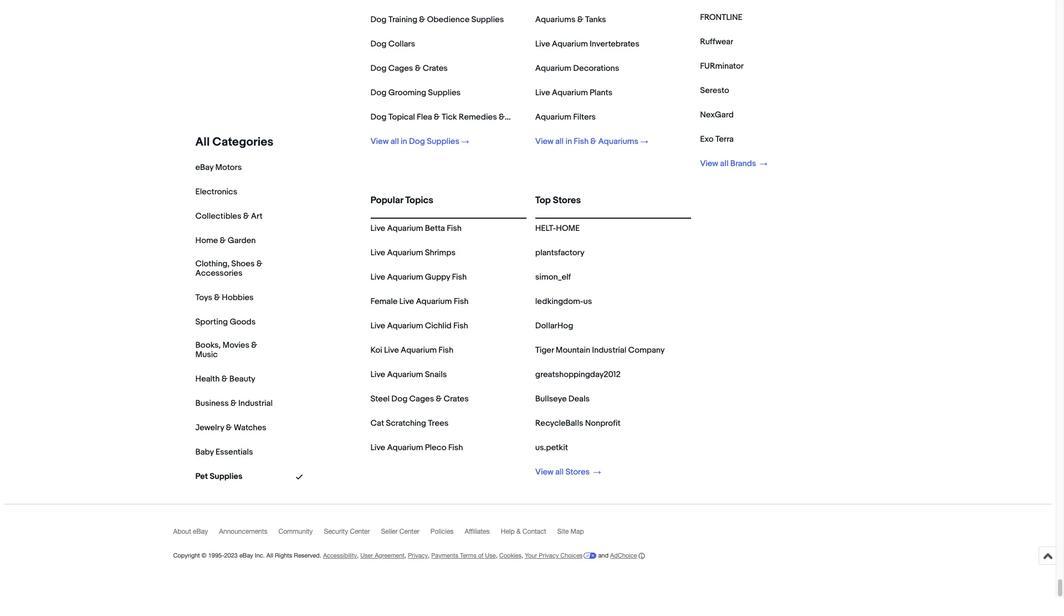 Task type: locate. For each thing, give the bounding box(es) containing it.
female live aquarium fish link
[[371, 297, 469, 307]]

crates up 'trees'
[[444, 394, 469, 405]]

center right security
[[350, 528, 370, 536]]

live for live aquarium plants
[[535, 88, 550, 98]]

ebay
[[195, 163, 214, 173], [193, 528, 208, 536], [239, 553, 253, 559]]

all up ebay motors link
[[195, 135, 210, 150]]

live up koi
[[371, 321, 385, 332]]

5 , from the left
[[522, 553, 523, 559]]

aquarium down "live aquarium cichlid fish" link on the left
[[401, 345, 437, 356]]

0 vertical spatial aquariums
[[535, 14, 576, 25]]

0 horizontal spatial collars
[[388, 39, 415, 49]]

0 horizontal spatial privacy
[[408, 553, 428, 559]]

fish right pleco
[[448, 443, 463, 453]]

live down live aquarium betta fish 'link'
[[371, 248, 385, 258]]

, left payments
[[428, 553, 430, 559]]

1 horizontal spatial collars
[[507, 112, 533, 123]]

view down aquarium filters
[[535, 136, 554, 147]]

home & garden
[[195, 236, 256, 246]]

center inside security center link
[[350, 528, 370, 536]]

in down topical
[[401, 136, 407, 147]]

agreement
[[375, 553, 405, 559]]

cichlid
[[425, 321, 452, 332]]

view down topical
[[371, 136, 389, 147]]

collectibles
[[195, 211, 241, 222]]

bullseye deals
[[535, 394, 590, 405]]

aquarium decorations link
[[535, 63, 619, 74]]

fish for female live aquarium fish
[[454, 297, 469, 307]]

about ebay link
[[173, 528, 219, 541]]

ledkingdom-us
[[535, 297, 592, 307]]

collars down training
[[388, 39, 415, 49]]

live down popular
[[371, 223, 385, 234]]

books, movies & music link
[[195, 340, 273, 360]]

books,
[[195, 340, 221, 351]]

top stores
[[535, 195, 581, 206]]

1 horizontal spatial aquariums
[[598, 136, 639, 147]]

supplies down baby essentials at the bottom left of the page
[[210, 472, 243, 482]]

live for live aquarium guppy fish
[[371, 272, 385, 283]]

0 vertical spatial stores
[[553, 195, 581, 206]]

all down aquarium filters
[[555, 136, 564, 147]]

aquariums
[[535, 14, 576, 25], [598, 136, 639, 147]]

live right the female
[[399, 297, 414, 307]]

, left cookies
[[496, 553, 498, 559]]

1 horizontal spatial center
[[400, 528, 420, 536]]

live down koi
[[371, 370, 385, 380]]

collectibles & art
[[195, 211, 263, 222]]

pleco
[[425, 443, 446, 453]]

4 , from the left
[[496, 553, 498, 559]]

seller center link
[[381, 528, 431, 541]]

dog training & obedience supplies link
[[371, 14, 504, 25]]

3 , from the left
[[428, 553, 430, 559]]

live up aquarium filters
[[535, 88, 550, 98]]

view down the us.petkit
[[535, 467, 554, 478]]

& right business
[[231, 399, 237, 409]]

industrial up watches
[[238, 399, 273, 409]]

movies
[[223, 340, 249, 351]]

live aquarium guppy fish link
[[371, 272, 467, 283]]

2 vertical spatial ebay
[[239, 553, 253, 559]]

view for view all in fish & aquariums
[[535, 136, 554, 147]]

, left privacy link
[[405, 553, 406, 559]]

aquariums & tanks
[[535, 14, 606, 25]]

dog grooming supplies
[[371, 88, 461, 98]]

and
[[598, 553, 609, 559]]

privacy right your
[[539, 553, 559, 559]]

privacy down seller center link
[[408, 553, 428, 559]]

beauty
[[229, 374, 255, 385]]

jewelry
[[195, 423, 224, 434]]

live right koi
[[384, 345, 399, 356]]

& right shoes
[[256, 259, 263, 270]]

ebay right about at the left of page
[[193, 528, 208, 536]]

dollarhog
[[535, 321, 573, 332]]

& down filters
[[591, 136, 597, 147]]

seller center
[[381, 528, 420, 536]]

dog left training
[[371, 14, 387, 25]]

aquarium filters link
[[535, 112, 596, 123]]

, left your
[[522, 553, 523, 559]]

snails
[[425, 370, 447, 380]]

1 vertical spatial stores
[[566, 467, 590, 478]]

1 horizontal spatial industrial
[[592, 345, 627, 356]]

health & beauty
[[195, 374, 255, 385]]

center right seller
[[400, 528, 420, 536]]

2 , from the left
[[405, 553, 406, 559]]

site
[[557, 528, 569, 536]]

& inside books, movies & music
[[251, 340, 257, 351]]

cat scratching trees
[[371, 419, 449, 429]]

crates up dog grooming supplies in the left of the page
[[423, 63, 448, 74]]

2 in from the left
[[566, 136, 572, 147]]

security center
[[324, 528, 370, 536]]

view
[[371, 136, 389, 147], [535, 136, 554, 147], [700, 159, 718, 169], [535, 467, 554, 478]]

supplies up tick
[[428, 88, 461, 98]]

0 vertical spatial collars
[[388, 39, 415, 49]]

live aquarium cichlid fish link
[[371, 321, 468, 332]]

ebay left motors
[[195, 163, 214, 173]]

dog left grooming
[[371, 88, 387, 98]]

tick
[[442, 112, 457, 123]]

live up the female
[[371, 272, 385, 283]]

koi live aquarium fish link
[[371, 345, 454, 356]]

view for view all stores
[[535, 467, 554, 478]]

fish for view all in fish & aquariums
[[574, 136, 589, 147]]

all for view all in dog supplies
[[391, 136, 399, 147]]

fish right "cichlid"
[[453, 321, 468, 332]]

ebay left inc.
[[239, 553, 253, 559]]

cages up grooming
[[388, 63, 413, 74]]

& right help
[[517, 528, 521, 536]]

terra
[[716, 134, 734, 145]]

0 horizontal spatial aquariums
[[535, 14, 576, 25]]

aquarium down live aquarium betta fish 'link'
[[387, 248, 423, 258]]

fish right betta
[[447, 223, 462, 234]]

stores right top at the right of page
[[553, 195, 581, 206]]

all
[[195, 135, 210, 150], [267, 553, 273, 559]]

koi live aquarium fish
[[371, 345, 454, 356]]

view for view all in dog supplies
[[371, 136, 389, 147]]

aquariums & tanks link
[[535, 14, 606, 25]]

live aquarium snails link
[[371, 370, 447, 380]]

aquarium up koi live aquarium fish
[[387, 321, 423, 332]]

0 horizontal spatial industrial
[[238, 399, 273, 409]]

dog for dog topical flea & tick remedies & collars
[[371, 112, 387, 123]]

0 vertical spatial industrial
[[592, 345, 627, 356]]

exo
[[700, 134, 714, 145]]

cookies
[[499, 553, 522, 559]]

fish down filters
[[574, 136, 589, 147]]

aquarium up live aquarium plants at the top right of the page
[[535, 63, 572, 74]]

view down exo
[[700, 159, 718, 169]]

plants
[[590, 88, 613, 98]]

ebay motors link
[[195, 163, 242, 173]]

health & beauty link
[[195, 374, 255, 385]]

aquariums up live aquarium invertebrates in the right top of the page
[[535, 14, 576, 25]]

koi
[[371, 345, 382, 356]]

& right toys
[[214, 293, 220, 303]]

baby essentials
[[195, 447, 253, 458]]

dog for dog cages & crates
[[371, 63, 387, 74]]

& right flea
[[434, 112, 440, 123]]

map
[[571, 528, 584, 536]]

, left user
[[357, 553, 359, 559]]

books, movies & music
[[195, 340, 257, 360]]

live aquarium guppy fish
[[371, 272, 467, 283]]

mountain
[[556, 345, 590, 356]]

collars right remedies at the top
[[507, 112, 533, 123]]

essentials
[[216, 447, 253, 458]]

dog collars link
[[371, 39, 415, 49]]

aquariums down plants
[[598, 136, 639, 147]]

0 horizontal spatial in
[[401, 136, 407, 147]]

fish
[[574, 136, 589, 147], [447, 223, 462, 234], [452, 272, 467, 283], [454, 297, 469, 307], [453, 321, 468, 332], [439, 345, 454, 356], [448, 443, 463, 453]]

in down "aquarium filters" link
[[566, 136, 572, 147]]

all right inc.
[[267, 553, 273, 559]]

live aquarium invertebrates link
[[535, 39, 640, 49]]

fish for koi live aquarium fish
[[439, 345, 454, 356]]

categories
[[213, 135, 274, 150]]

center inside seller center link
[[400, 528, 420, 536]]

1 center from the left
[[350, 528, 370, 536]]

aquarium down the aquariums & tanks link
[[552, 39, 588, 49]]

copyright
[[173, 553, 200, 559]]

choices
[[561, 553, 583, 559]]

dog up dog cages & crates
[[371, 39, 387, 49]]

fish down "cichlid"
[[439, 345, 454, 356]]

payments terms of use link
[[431, 553, 496, 559]]

in for dog
[[401, 136, 407, 147]]

dog for dog training & obedience supplies
[[371, 14, 387, 25]]

industrial right mountain
[[592, 345, 627, 356]]

dog topical flea & tick remedies & collars
[[371, 112, 533, 123]]

your privacy choices link
[[525, 553, 597, 559]]

0 vertical spatial ebay
[[195, 163, 214, 173]]

1 horizontal spatial in
[[566, 136, 572, 147]]

view all brands link
[[700, 159, 768, 169]]

0 horizontal spatial center
[[350, 528, 370, 536]]

1 vertical spatial all
[[267, 553, 273, 559]]

view all stores link
[[535, 467, 601, 478]]

1 vertical spatial industrial
[[238, 399, 273, 409]]

female
[[371, 297, 398, 307]]

dog down dog collars link on the top left
[[371, 63, 387, 74]]

flea
[[417, 112, 432, 123]]

1 vertical spatial ebay
[[193, 528, 208, 536]]

fish for live aquarium betta fish
[[447, 223, 462, 234]]

fish up "live aquarium cichlid fish" link on the left
[[454, 297, 469, 307]]

& left tanks
[[577, 14, 583, 25]]

& right jewelry
[[226, 423, 232, 434]]

invertebrates
[[590, 39, 640, 49]]

0 vertical spatial all
[[195, 135, 210, 150]]

center
[[350, 528, 370, 536], [400, 528, 420, 536]]

home
[[195, 236, 218, 246]]

ledkingdom-
[[535, 297, 583, 307]]

1 in from the left
[[401, 136, 407, 147]]

1 horizontal spatial privacy
[[539, 553, 559, 559]]

topical
[[388, 112, 415, 123]]

about ebay
[[173, 528, 208, 536]]

& right movies
[[251, 340, 257, 351]]

0 vertical spatial crates
[[423, 63, 448, 74]]

pet supplies
[[195, 472, 243, 482]]

2 center from the left
[[400, 528, 420, 536]]

hobbies
[[222, 293, 254, 303]]

live down aquariums & tanks
[[535, 39, 550, 49]]

fish right guppy at the left of the page
[[452, 272, 467, 283]]

toys & hobbies
[[195, 293, 254, 303]]

dog left topical
[[371, 112, 387, 123]]

tiger
[[535, 345, 554, 356]]

all down us.petkit link
[[555, 467, 564, 478]]

live for live aquarium snails
[[371, 370, 385, 380]]

1995-
[[208, 553, 224, 559]]

stores down us.petkit link
[[566, 467, 590, 478]]

live down cat
[[371, 443, 385, 453]]

ruffwear
[[700, 37, 734, 47]]

1 horizontal spatial all
[[267, 553, 273, 559]]

supplies right obedience
[[471, 14, 504, 25]]

community
[[279, 528, 313, 536]]

©
[[202, 553, 207, 559]]

all down topical
[[391, 136, 399, 147]]

ebay motors
[[195, 163, 242, 173]]

collars
[[388, 39, 415, 49], [507, 112, 533, 123]]

& left art
[[243, 211, 249, 222]]

0 horizontal spatial all
[[195, 135, 210, 150]]

cages up cat scratching trees
[[409, 394, 434, 405]]

payments
[[431, 553, 458, 559]]

all left brands on the right top of the page
[[720, 159, 729, 169]]



Task type: vqa. For each thing, say whether or not it's contained in the screenshot.
Live Aquarium Invertebrates link
yes



Task type: describe. For each thing, give the bounding box(es) containing it.
& right health
[[222, 374, 228, 385]]

dog training & obedience supplies
[[371, 14, 504, 25]]

1 vertical spatial aquariums
[[598, 136, 639, 147]]

& right remedies at the top
[[499, 112, 505, 123]]

industrial for &
[[238, 399, 273, 409]]

aquarium up "aquarium filters" link
[[552, 88, 588, 98]]

electronics link
[[195, 187, 237, 198]]

terms
[[460, 553, 477, 559]]

nexgard link
[[700, 110, 734, 120]]

tanks
[[585, 14, 606, 25]]

live for live aquarium invertebrates
[[535, 39, 550, 49]]

affiliates link
[[465, 528, 501, 541]]

supplies down tick
[[427, 136, 460, 147]]

watches
[[234, 423, 266, 434]]

tiger mountain industrial company link
[[535, 345, 665, 356]]

plantsfactory link
[[535, 248, 585, 258]]

greatshoppingday2012 link
[[535, 370, 621, 380]]

greatshoppingday2012
[[535, 370, 621, 380]]

& up 'trees'
[[436, 394, 442, 405]]

live aquarium shrimps link
[[371, 248, 456, 258]]

1 vertical spatial collars
[[507, 112, 533, 123]]

frontline link
[[700, 12, 743, 23]]

decorations
[[573, 63, 619, 74]]

live aquarium snails
[[371, 370, 447, 380]]

& inside clothing, shoes & accessories
[[256, 259, 263, 270]]

fish for live aquarium pleco fish
[[448, 443, 463, 453]]

training
[[388, 14, 417, 25]]

business & industrial link
[[195, 399, 273, 409]]

aquarium down scratching
[[387, 443, 423, 453]]

& right home
[[220, 236, 226, 246]]

view all brands
[[700, 159, 758, 169]]

view all in dog supplies
[[371, 136, 460, 147]]

nexgard
[[700, 110, 734, 120]]

aquarium down live aquarium shrimps link
[[387, 272, 423, 283]]

seresto link
[[700, 85, 729, 96]]

& right training
[[419, 14, 425, 25]]

aquarium filters
[[535, 112, 596, 123]]

clothing, shoes & accessories link
[[195, 259, 273, 279]]

obedience
[[427, 14, 470, 25]]

tiger mountain industrial company
[[535, 345, 665, 356]]

jewelry & watches
[[195, 423, 266, 434]]

top
[[535, 195, 551, 206]]

sporting
[[195, 317, 228, 328]]

dog for dog grooming supplies
[[371, 88, 387, 98]]

site map link
[[557, 528, 595, 541]]

aquarium left filters
[[535, 112, 572, 123]]

all categories main content
[[4, 0, 1052, 583]]

all for view all stores
[[555, 467, 564, 478]]

home
[[556, 223, 580, 234]]

topics
[[405, 195, 433, 206]]

dog right steel on the bottom of the page
[[392, 394, 408, 405]]

all for view all brands
[[720, 159, 729, 169]]

scratching
[[386, 419, 426, 429]]

live aquarium invertebrates
[[535, 39, 640, 49]]

cat scratching trees link
[[371, 419, 449, 429]]

center for security center
[[350, 528, 370, 536]]

0 vertical spatial cages
[[388, 63, 413, 74]]

dog for dog collars
[[371, 39, 387, 49]]

live for live aquarium betta fish
[[371, 223, 385, 234]]

announcements
[[219, 528, 268, 536]]

exo terra
[[700, 134, 734, 145]]

view all in dog supplies link
[[371, 136, 469, 147]]

recycleballs nonprofit
[[535, 419, 621, 429]]

of
[[478, 553, 484, 559]]

all for view all in fish & aquariums
[[555, 136, 564, 147]]

view all in fish & aquariums link
[[535, 136, 648, 147]]

dog collars
[[371, 39, 415, 49]]

adchoice link
[[610, 553, 645, 560]]

1 vertical spatial crates
[[444, 394, 469, 405]]

bullseye deals link
[[535, 394, 590, 405]]

us.petkit link
[[535, 443, 568, 453]]

dollarhog link
[[535, 321, 573, 332]]

use
[[485, 553, 496, 559]]

help
[[501, 528, 515, 536]]

electronics
[[195, 187, 237, 198]]

betta
[[425, 223, 445, 234]]

pet
[[195, 472, 208, 482]]

live for live aquarium shrimps
[[371, 248, 385, 258]]

security center link
[[324, 528, 381, 541]]

2 privacy from the left
[[539, 553, 559, 559]]

industrial for mountain
[[592, 345, 627, 356]]

dog topical flea & tick remedies & collars link
[[371, 112, 533, 123]]

in for fish
[[566, 136, 572, 147]]

popular topics
[[371, 195, 433, 206]]

baby
[[195, 447, 214, 458]]

& up dog grooming supplies in the left of the page
[[415, 63, 421, 74]]

bullseye
[[535, 394, 567, 405]]

live aquarium shrimps
[[371, 248, 456, 258]]

1 , from the left
[[357, 553, 359, 559]]

live for live aquarium pleco fish
[[371, 443, 385, 453]]

trees
[[428, 419, 449, 429]]

dog down flea
[[409, 136, 425, 147]]

site map
[[557, 528, 584, 536]]

fish for live aquarium guppy fish
[[452, 272, 467, 283]]

view all in fish & aquariums
[[535, 136, 639, 147]]

center for seller center
[[400, 528, 420, 536]]

your
[[525, 553, 537, 559]]

1 vertical spatial cages
[[409, 394, 434, 405]]

frontline
[[700, 12, 743, 23]]

about
[[173, 528, 191, 536]]

fish for live aquarium cichlid fish
[[453, 321, 468, 332]]

live aquarium cichlid fish
[[371, 321, 468, 332]]

view all stores
[[535, 467, 592, 478]]

aquarium up live aquarium shrimps
[[387, 223, 423, 234]]

steel dog cages & crates link
[[371, 394, 469, 405]]

live aquarium pleco fish
[[371, 443, 463, 453]]

art
[[251, 211, 263, 222]]

aquarium down guppy at the left of the page
[[416, 297, 452, 307]]

view for view all brands
[[700, 159, 718, 169]]

1 privacy from the left
[[408, 553, 428, 559]]

goods
[[230, 317, 256, 328]]

ledkingdom-us link
[[535, 297, 592, 307]]

motors
[[215, 163, 242, 173]]

clothing,
[[195, 259, 230, 270]]

2023
[[224, 553, 238, 559]]

baby essentials link
[[195, 447, 253, 458]]

jewelry & watches link
[[195, 423, 266, 434]]

live for live aquarium cichlid fish
[[371, 321, 385, 332]]

aquarium down koi live aquarium fish link
[[387, 370, 423, 380]]

rights
[[275, 553, 292, 559]]



